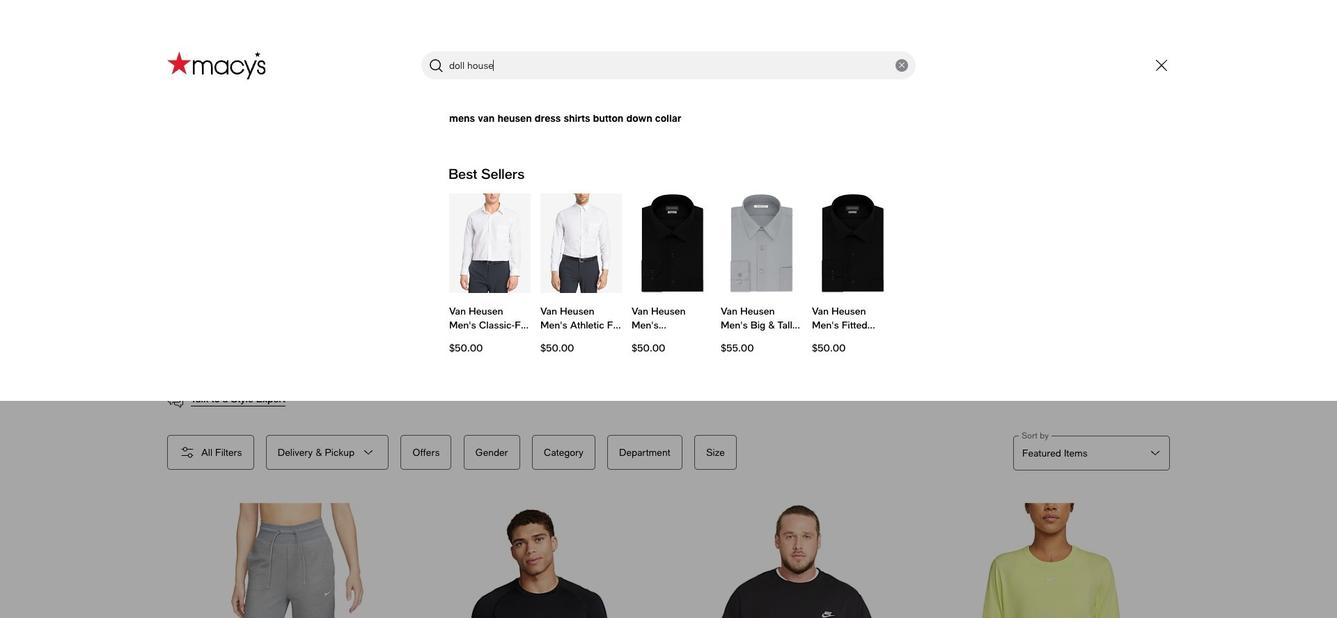 Task type: vqa. For each thing, say whether or not it's contained in the screenshot.
search large image
yes



Task type: describe. For each thing, give the bounding box(es) containing it.
click to clear this textbox image
[[896, 59, 908, 72]]



Task type: locate. For each thing, give the bounding box(es) containing it.
advertisement element
[[167, 194, 1170, 320]]

search large image
[[428, 57, 444, 74]]

Search text field
[[421, 52, 916, 79]]



